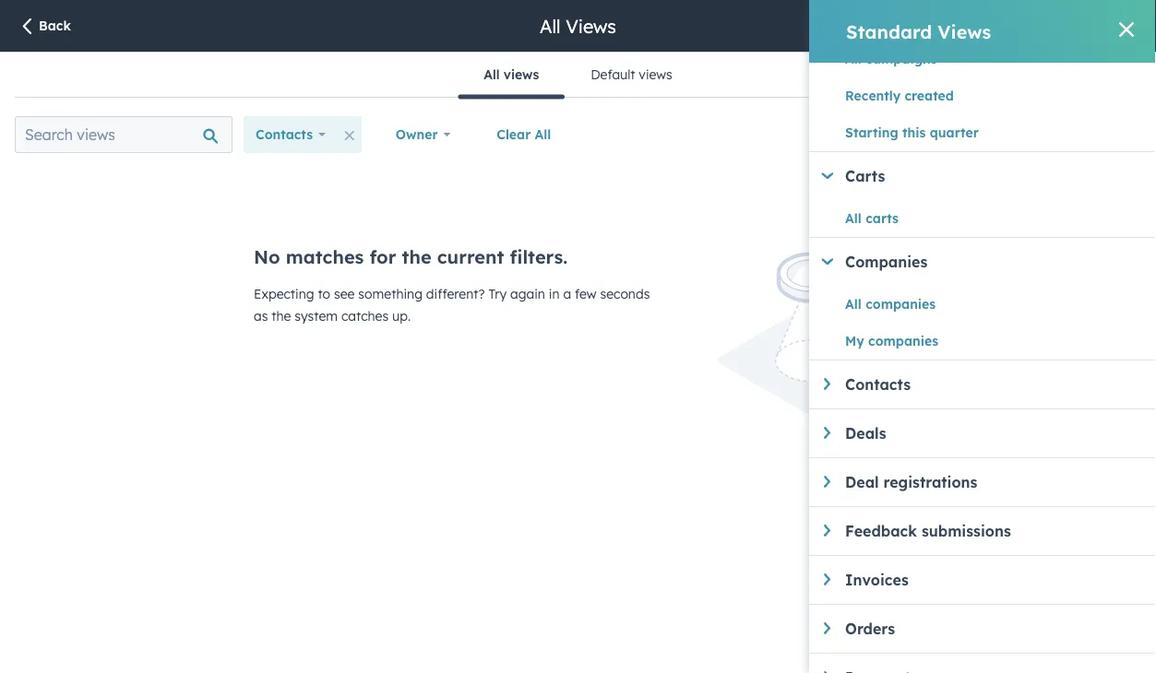 Task type: describe. For each thing, give the bounding box(es) containing it.
up.
[[392, 308, 411, 324]]

carts
[[866, 210, 899, 227]]

invoices button
[[824, 571, 1156, 590]]

default
[[591, 66, 635, 83]]

no matches for the current filters.
[[254, 245, 568, 268]]

expecting to see something different? try again in a few seconds as the system catches up.
[[254, 286, 650, 324]]

deals
[[845, 424, 886, 443]]

all carts link
[[845, 208, 1031, 230]]

all for all views
[[540, 14, 561, 37]]

contacts button
[[824, 376, 1156, 394]]

this
[[902, 125, 926, 141]]

close image
[[1119, 22, 1134, 37]]

caret image for orders
[[824, 623, 830, 635]]

a
[[563, 286, 571, 302]]

views for all views
[[566, 14, 616, 37]]

deal registrations
[[845, 473, 977, 492]]

clear
[[497, 126, 531, 143]]

0 vertical spatial the
[[402, 245, 431, 268]]

recently created link
[[845, 85, 1031, 107]]

page section element
[[0, 0, 1156, 52]]

all views
[[540, 14, 616, 37]]

all for all carts
[[845, 210, 862, 227]]

1 horizontal spatial contacts
[[845, 376, 911, 394]]

companies for all companies
[[866, 296, 936, 312]]

recently created
[[845, 88, 954, 104]]

caret image for deals
[[824, 427, 830, 439]]

clear all
[[497, 126, 551, 143]]

created
[[905, 88, 954, 104]]

default views button
[[565, 53, 698, 97]]

all carts
[[845, 210, 899, 227]]

recently
[[845, 88, 901, 104]]

caret image for feedback submissions
[[824, 525, 830, 537]]

as
[[254, 308, 268, 324]]

feedback
[[845, 522, 917, 541]]

contacts button
[[244, 116, 337, 153]]

something
[[358, 286, 423, 302]]

registrations
[[884, 473, 977, 492]]

no
[[254, 245, 280, 268]]

back
[[39, 18, 71, 34]]

try
[[488, 286, 507, 302]]

starting this quarter
[[845, 125, 979, 141]]

my
[[845, 333, 864, 349]]

seconds
[[600, 286, 650, 302]]

different?
[[426, 286, 485, 302]]

all companies link
[[845, 293, 1031, 316]]

caret image for deal registrations
[[824, 476, 830, 488]]

see
[[334, 286, 355, 302]]

the inside expecting to see something different? try again in a few seconds as the system catches up.
[[272, 308, 291, 324]]

owner button
[[384, 116, 463, 153]]

all for all campaigns
[[845, 51, 862, 67]]

few
[[575, 286, 597, 302]]

to
[[318, 286, 330, 302]]

starting
[[845, 125, 898, 141]]

companies
[[845, 253, 928, 271]]

views for all views
[[504, 66, 539, 83]]

companies for my companies
[[868, 333, 938, 349]]

my companies link
[[845, 330, 1031, 352]]



Task type: locate. For each thing, give the bounding box(es) containing it.
carts button
[[821, 167, 1156, 185]]

caret image inside companies dropdown button
[[822, 259, 833, 265]]

0 vertical spatial contacts
[[256, 126, 313, 143]]

the
[[402, 245, 431, 268], [272, 308, 291, 324]]

2 views from the left
[[639, 66, 672, 83]]

navigation containing all views
[[458, 53, 698, 99]]

all right clear
[[535, 126, 551, 143]]

in
[[549, 286, 560, 302]]

for
[[370, 245, 396, 268]]

0 horizontal spatial contacts
[[256, 126, 313, 143]]

expecting
[[254, 286, 314, 302]]

feedback submissions button
[[824, 522, 1156, 541]]

1 vertical spatial companies
[[868, 333, 938, 349]]

all
[[540, 14, 561, 37], [845, 51, 862, 67], [484, 66, 500, 83], [535, 126, 551, 143], [845, 210, 862, 227], [845, 296, 862, 312]]

all up 'recently'
[[845, 51, 862, 67]]

views up the all campaigns link
[[938, 20, 991, 43]]

views inside default views button
[[639, 66, 672, 83]]

views for default views
[[639, 66, 672, 83]]

caret image for contacts
[[824, 378, 830, 390]]

views for standard views
[[938, 20, 991, 43]]

quarter
[[930, 125, 979, 141]]

caret image for companies
[[822, 259, 833, 265]]

all for all companies
[[845, 296, 862, 312]]

caret image inside orders dropdown button
[[824, 623, 830, 635]]

1 views from the left
[[504, 66, 539, 83]]

0 horizontal spatial views
[[504, 66, 539, 83]]

caret image inside deal registrations dropdown button
[[824, 476, 830, 488]]

views inside page section element
[[566, 14, 616, 37]]

the right as
[[272, 308, 291, 324]]

all up clear
[[484, 66, 500, 83]]

all inside page section element
[[540, 14, 561, 37]]

0 horizontal spatial views
[[566, 14, 616, 37]]

1 horizontal spatial views
[[938, 20, 991, 43]]

views
[[566, 14, 616, 37], [938, 20, 991, 43]]

caret image inside deals 'dropdown button'
[[824, 427, 830, 439]]

views
[[504, 66, 539, 83], [639, 66, 672, 83]]

current
[[437, 245, 504, 268]]

all companies
[[845, 296, 936, 312]]

all campaigns
[[845, 51, 937, 67]]

the right for
[[402, 245, 431, 268]]

caret image
[[822, 173, 833, 179], [824, 378, 830, 390], [824, 427, 830, 439], [824, 574, 830, 586]]

all inside all companies link
[[845, 296, 862, 312]]

1 horizontal spatial views
[[639, 66, 672, 83]]

orders button
[[824, 620, 1156, 638]]

deal registrations button
[[824, 473, 1156, 492]]

0 vertical spatial companies
[[866, 296, 936, 312]]

deal
[[845, 473, 879, 492]]

starting this quarter link
[[845, 122, 1031, 144]]

standard views
[[846, 20, 991, 43]]

caret image inside carts dropdown button
[[822, 173, 833, 179]]

all for all views
[[484, 66, 500, 83]]

0 horizontal spatial the
[[272, 308, 291, 324]]

again
[[510, 286, 545, 302]]

matches
[[286, 245, 364, 268]]

all up my
[[845, 296, 862, 312]]

submissions
[[922, 522, 1011, 541]]

1 vertical spatial contacts
[[845, 376, 911, 394]]

all up all views button
[[540, 14, 561, 37]]

all inside the all campaigns link
[[845, 51, 862, 67]]

all left carts
[[845, 210, 862, 227]]

filters.
[[510, 245, 568, 268]]

all views
[[484, 66, 539, 83]]

back link
[[18, 17, 71, 37]]

default views
[[591, 66, 672, 83]]

caret image for invoices
[[824, 574, 830, 586]]

caret image inside contacts dropdown button
[[824, 378, 830, 390]]

Search views search field
[[15, 116, 233, 153]]

all inside all views button
[[484, 66, 500, 83]]

views up clear all
[[504, 66, 539, 83]]

companies up my companies
[[866, 296, 936, 312]]

carts
[[845, 167, 885, 185]]

all views button
[[458, 53, 565, 99]]

contacts
[[256, 126, 313, 143], [845, 376, 911, 394]]

companies down all companies
[[868, 333, 938, 349]]

companies button
[[821, 253, 1156, 271]]

invoices
[[845, 571, 909, 590]]

system
[[295, 308, 338, 324]]

navigation
[[458, 53, 698, 99]]

1 vertical spatial the
[[272, 308, 291, 324]]

companies inside all companies link
[[866, 296, 936, 312]]

catches
[[341, 308, 389, 324]]

deals button
[[824, 424, 1156, 443]]

caret image
[[822, 259, 833, 265], [824, 476, 830, 488], [824, 525, 830, 537], [824, 623, 830, 635], [824, 672, 830, 674]]

standard
[[846, 20, 932, 43]]

orders
[[845, 620, 895, 638]]

all campaigns link
[[845, 48, 1031, 70]]

views right default
[[639, 66, 672, 83]]

views up default
[[566, 14, 616, 37]]

views inside all views button
[[504, 66, 539, 83]]

feedback submissions
[[845, 522, 1011, 541]]

caret image inside invoices dropdown button
[[824, 574, 830, 586]]

my companies
[[845, 333, 938, 349]]

campaigns
[[866, 51, 937, 67]]

caret image inside "feedback submissions" dropdown button
[[824, 525, 830, 537]]

caret image for carts
[[822, 173, 833, 179]]

all inside clear all button
[[535, 126, 551, 143]]

clear all button
[[485, 116, 563, 153]]

contacts inside popup button
[[256, 126, 313, 143]]

1 horizontal spatial the
[[402, 245, 431, 268]]

companies inside the my companies link
[[868, 333, 938, 349]]

owner
[[396, 126, 438, 143]]

companies
[[866, 296, 936, 312], [868, 333, 938, 349]]

all inside all carts link
[[845, 210, 862, 227]]



Task type: vqa. For each thing, say whether or not it's contained in the screenshot.
navigation containing All views
yes



